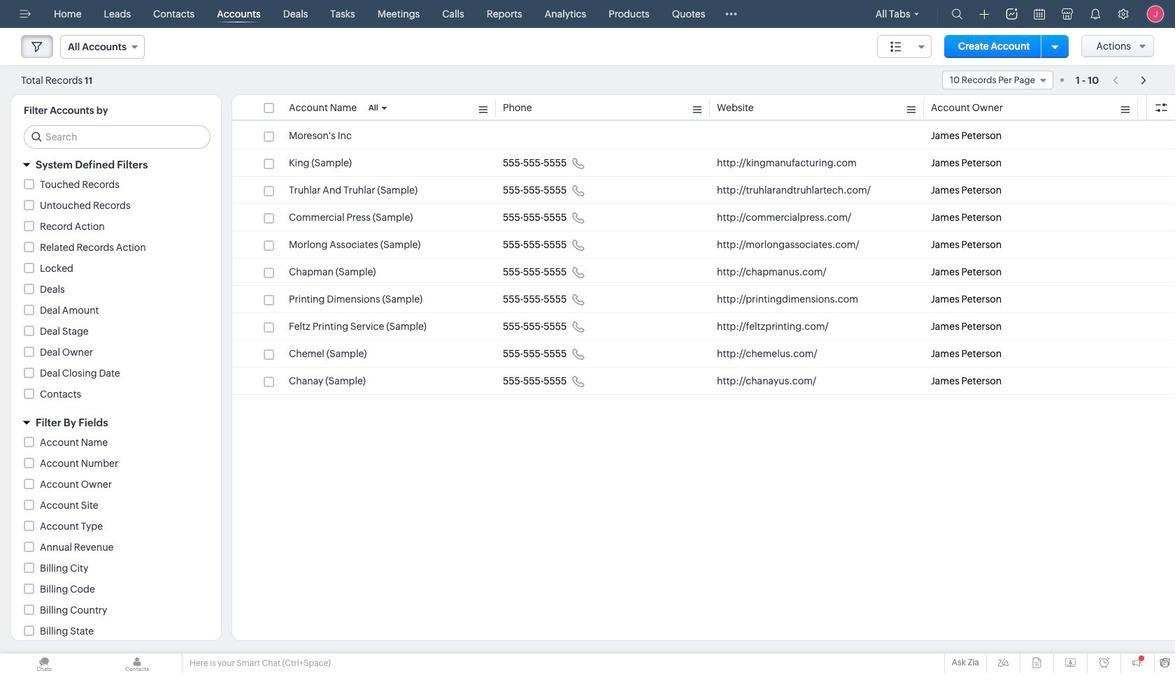 Task type: locate. For each thing, give the bounding box(es) containing it.
search image
[[952, 8, 963, 20]]

notifications image
[[1090, 8, 1101, 20]]

calendar image
[[1035, 8, 1045, 20]]

marketplace image
[[1062, 8, 1073, 20]]

sales motivator image
[[1007, 8, 1018, 20]]

quick actions image
[[980, 9, 990, 20]]



Task type: describe. For each thing, give the bounding box(es) containing it.
configure settings image
[[1118, 8, 1129, 20]]

contacts image
[[93, 654, 181, 674]]

chats image
[[0, 654, 88, 674]]



Task type: vqa. For each thing, say whether or not it's contained in the screenshot.
Org839492169
no



